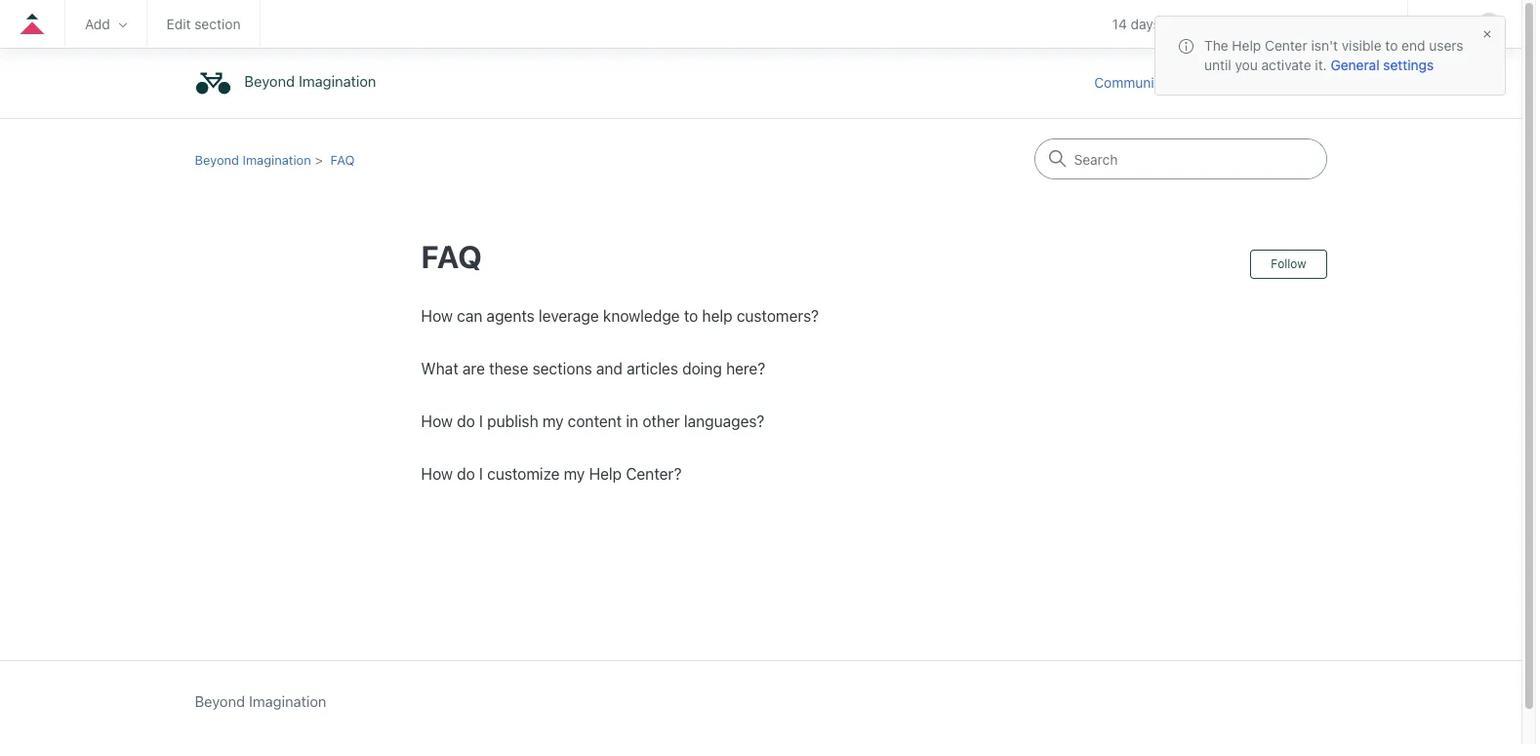 Task type: locate. For each thing, give the bounding box(es) containing it.
do left customize at the left bottom of page
[[457, 466, 475, 483]]

1 vertical spatial beyond imagination link
[[195, 152, 311, 167]]

2 vertical spatial beyond
[[195, 693, 245, 711]]

to
[[1385, 37, 1398, 54], [684, 307, 698, 325]]

how do i customize my help center? link
[[421, 466, 682, 483]]

general
[[1331, 57, 1380, 73]]

1 vertical spatial do
[[457, 466, 475, 483]]

1 vertical spatial in
[[626, 413, 638, 430]]

in
[[1188, 16, 1199, 33], [626, 413, 638, 430]]

center
[[1265, 37, 1308, 54]]

help up you on the top right
[[1232, 37, 1261, 54]]

beyond
[[244, 73, 295, 90], [195, 152, 239, 167], [195, 693, 245, 711]]

to left help
[[684, 307, 698, 325]]

2 do from the top
[[457, 466, 475, 483]]

0 horizontal spatial in
[[626, 413, 638, 430]]

0 vertical spatial how
[[421, 307, 453, 325]]

are
[[463, 360, 485, 378]]

edit
[[166, 16, 191, 32]]

knowledge
[[603, 307, 680, 325]]

imagination
[[299, 73, 376, 90], [243, 152, 311, 167], [249, 693, 326, 711]]

activate
[[1262, 57, 1311, 73]]

how can agents leverage knowledge to help customers? link
[[421, 307, 819, 325]]

to for visible
[[1385, 37, 1398, 54]]

2 vertical spatial how
[[421, 466, 453, 483]]

how
[[421, 307, 453, 325], [421, 413, 453, 430], [421, 466, 453, 483]]

1 vertical spatial beyond
[[195, 152, 239, 167]]

0 vertical spatial i
[[479, 413, 483, 430]]

how do i publish my content in other languages? link
[[421, 413, 765, 430]]

the
[[1204, 37, 1229, 54]]

0 vertical spatial beyond imagination link
[[195, 65, 386, 102]]

1 i from the top
[[479, 413, 483, 430]]

help
[[1232, 37, 1261, 54], [589, 466, 622, 483]]

isn't
[[1311, 37, 1338, 54]]

1 vertical spatial beyond imagination
[[195, 152, 311, 167]]

end
[[1402, 37, 1426, 54]]

1 vertical spatial how
[[421, 413, 453, 430]]

left
[[1164, 16, 1185, 33]]

1 horizontal spatial faq
[[421, 238, 482, 275]]

how do i customize my help center?
[[421, 466, 682, 483]]

0 horizontal spatial help
[[589, 466, 622, 483]]

2 i from the top
[[479, 466, 483, 483]]

0 horizontal spatial faq
[[330, 152, 355, 167]]

my right customize at the left bottom of page
[[564, 466, 585, 483]]

1 vertical spatial imagination
[[243, 152, 311, 167]]

sections
[[533, 360, 592, 378]]

3 beyond imagination link from the top
[[195, 691, 326, 713]]

the help center isn't visible to end users until you activate it.
[[1204, 37, 1464, 73]]

2 vertical spatial beyond imagination link
[[195, 691, 326, 713]]

0 vertical spatial faq
[[330, 152, 355, 167]]

2 beyond imagination link from the top
[[195, 152, 311, 167]]

how left customize at the left bottom of page
[[421, 466, 453, 483]]

i for customize
[[479, 466, 483, 483]]

in left other
[[626, 413, 638, 430]]

to for knowledge
[[684, 307, 698, 325]]

beyond imagination link inside faq main content
[[195, 152, 311, 167]]

until
[[1204, 57, 1231, 73]]

my
[[543, 413, 564, 430], [564, 466, 585, 483]]

1 vertical spatial to
[[684, 307, 698, 325]]

1 horizontal spatial help
[[1232, 37, 1261, 54]]

help
[[702, 307, 733, 325]]

how left the "can"
[[421, 307, 453, 325]]

i
[[479, 413, 483, 430], [479, 466, 483, 483]]

publish
[[487, 413, 538, 430]]

i left customize at the left bottom of page
[[479, 466, 483, 483]]

do for customize
[[457, 466, 475, 483]]

3 how from the top
[[421, 466, 453, 483]]

what are these sections and articles doing here?
[[421, 360, 765, 378]]

guide
[[1309, 16, 1346, 32]]

1 how from the top
[[421, 307, 453, 325]]

jeremy miller button
[[1194, 72, 1327, 96]]

buy now link
[[1236, 16, 1289, 33]]

guide admin
[[1309, 16, 1388, 32]]

days
[[1131, 16, 1160, 33]]

other
[[643, 413, 680, 430]]

buy
[[1236, 16, 1260, 33]]

1 horizontal spatial to
[[1385, 37, 1398, 54]]

section
[[194, 16, 241, 32]]

1 do from the top
[[457, 413, 475, 430]]

1 vertical spatial my
[[564, 466, 585, 483]]

0 vertical spatial to
[[1385, 37, 1398, 54]]

agents
[[487, 307, 535, 325]]

community
[[1094, 74, 1166, 90]]

0 horizontal spatial to
[[684, 307, 698, 325]]

beyond imagination link
[[195, 65, 386, 102], [195, 152, 311, 167], [195, 691, 326, 713]]

0 vertical spatial beyond imagination
[[244, 73, 376, 90]]

0 vertical spatial help
[[1232, 37, 1261, 54]]

1 vertical spatial i
[[479, 466, 483, 483]]

to inside the help center isn't visible to end users until you activate it.
[[1385, 37, 1398, 54]]

1 vertical spatial faq
[[421, 238, 482, 275]]

help inside faq main content
[[589, 466, 622, 483]]

how can agents leverage knowledge to help customers?
[[421, 307, 819, 325]]

you
[[1235, 57, 1258, 73]]

0 vertical spatial my
[[543, 413, 564, 430]]

do left publish
[[457, 413, 475, 430]]

faq
[[330, 152, 355, 167], [421, 238, 482, 275]]

how do i publish my content in other languages?
[[421, 413, 765, 430]]

it.
[[1315, 57, 1327, 73]]

14 days left in trial. buy now
[[1112, 16, 1289, 33]]

None search field
[[1034, 139, 1327, 180]]

community link
[[1094, 72, 1186, 92]]

edit section link
[[166, 16, 241, 32]]

my right publish
[[543, 413, 564, 430]]

navigation
[[0, 0, 1522, 49]]

0 vertical spatial in
[[1188, 16, 1199, 33]]

jeremy miller
[[1222, 73, 1311, 90]]

help left center?
[[589, 466, 622, 483]]

1 horizontal spatial in
[[1188, 16, 1199, 33]]

2 how from the top
[[421, 413, 453, 430]]

beyond imagination help center home page image
[[195, 65, 231, 102]]

1 vertical spatial help
[[589, 466, 622, 483]]

0 vertical spatial do
[[457, 413, 475, 430]]

how down what at left
[[421, 413, 453, 430]]

to inside faq main content
[[684, 307, 698, 325]]

beyond imagination
[[244, 73, 376, 90], [195, 152, 311, 167], [195, 693, 326, 711]]

general settings link
[[1331, 57, 1434, 73]]

in right "left"
[[1188, 16, 1199, 33]]

to up the general settings link
[[1385, 37, 1398, 54]]

0 vertical spatial imagination
[[299, 73, 376, 90]]

what are these sections and articles doing here? link
[[421, 360, 765, 378]]

add button
[[85, 16, 126, 32]]

do
[[457, 413, 475, 430], [457, 466, 475, 483]]

i left publish
[[479, 413, 483, 430]]



Task type: describe. For each thing, give the bounding box(es) containing it.
miller
[[1275, 73, 1311, 90]]

how for how do i publish my content in other languages?
[[421, 413, 453, 430]]

in inside faq main content
[[626, 413, 638, 430]]

customers?
[[737, 307, 819, 325]]

can
[[457, 307, 483, 325]]

my for content
[[543, 413, 564, 430]]

imagination inside faq main content
[[243, 152, 311, 167]]

follow button
[[1251, 250, 1327, 279]]

my for help
[[564, 466, 585, 483]]

what
[[421, 360, 459, 378]]

add
[[85, 16, 110, 32]]

trial.
[[1203, 16, 1231, 33]]

0 vertical spatial beyond
[[244, 73, 295, 90]]

content
[[568, 413, 622, 430]]

navigation containing add
[[0, 0, 1522, 49]]

follow
[[1271, 257, 1306, 271]]

and
[[596, 360, 623, 378]]

users
[[1429, 37, 1464, 54]]

center?
[[626, 466, 682, 483]]

admin
[[1349, 16, 1388, 32]]

general settings
[[1331, 57, 1434, 73]]

Search search field
[[1035, 140, 1326, 179]]

articles
[[627, 360, 678, 378]]

these
[[489, 360, 528, 378]]

visible
[[1342, 37, 1382, 54]]

faq link
[[330, 152, 355, 167]]

do for publish
[[457, 413, 475, 430]]

settings
[[1383, 57, 1434, 73]]

i for publish
[[479, 413, 483, 430]]

here?
[[726, 360, 765, 378]]

1 beyond imagination link from the top
[[195, 65, 386, 102]]

languages?
[[684, 413, 765, 430]]

2 vertical spatial beyond imagination
[[195, 693, 326, 711]]

jeremy
[[1222, 73, 1271, 90]]

beyond imagination inside faq main content
[[195, 152, 311, 167]]

edit section
[[166, 16, 241, 32]]

faq main content
[[0, 118, 1522, 602]]

now
[[1263, 16, 1289, 33]]

beyond inside faq main content
[[195, 152, 239, 167]]

2 vertical spatial imagination
[[249, 693, 326, 711]]

customize
[[487, 466, 560, 483]]

14
[[1112, 16, 1127, 33]]

leverage
[[539, 307, 599, 325]]

help inside the help center isn't visible to end users until you activate it.
[[1232, 37, 1261, 54]]

how for how can agents leverage knowledge to help customers?
[[421, 307, 453, 325]]

doing
[[682, 360, 722, 378]]

how for how do i customize my help center?
[[421, 466, 453, 483]]



Task type: vqa. For each thing, say whether or not it's contained in the screenshot.
"Group"
no



